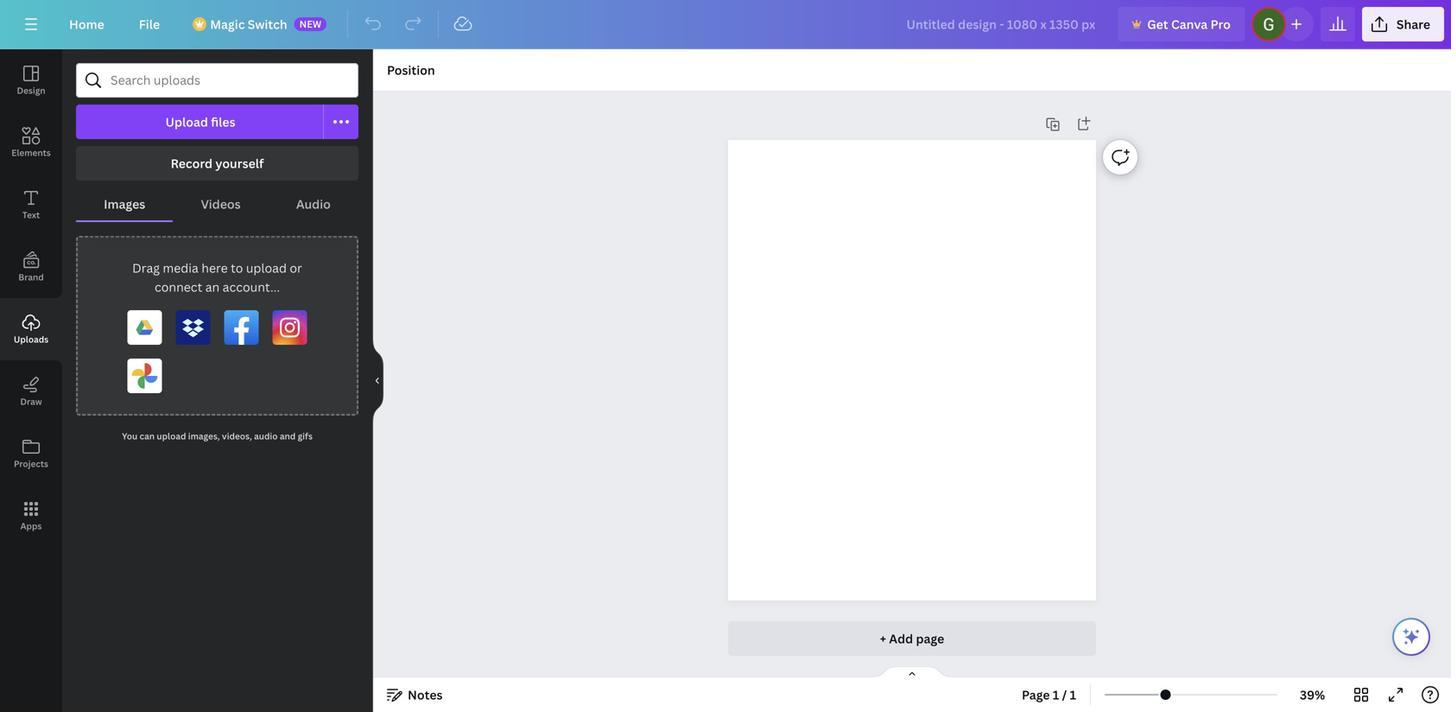 Task type: describe. For each thing, give the bounding box(es) containing it.
side panel tab list
[[0, 49, 62, 547]]

draw button
[[0, 360, 62, 423]]

draw
[[20, 396, 42, 407]]

or
[[290, 260, 302, 276]]

magic switch
[[210, 16, 287, 32]]

upload files
[[165, 114, 236, 130]]

files
[[211, 114, 236, 130]]

39%
[[1301, 687, 1326, 703]]

canva
[[1172, 16, 1208, 32]]

apps button
[[0, 485, 62, 547]]

and
[[280, 430, 296, 442]]

images button
[[76, 188, 173, 220]]

projects
[[14, 458, 48, 470]]

record
[[171, 155, 213, 172]]

1 1 from the left
[[1053, 687, 1060, 703]]

drag
[[132, 260, 160, 276]]

+ add page
[[880, 630, 945, 647]]

0 horizontal spatial upload
[[157, 430, 186, 442]]

images,
[[188, 430, 220, 442]]

gifs
[[298, 430, 313, 442]]

can
[[140, 430, 155, 442]]

file button
[[125, 7, 174, 41]]

account...
[[223, 279, 280, 295]]

Design title text field
[[893, 7, 1112, 41]]

text button
[[0, 174, 62, 236]]

notes button
[[380, 681, 450, 709]]

record yourself button
[[76, 146, 359, 181]]

page
[[1022, 687, 1050, 703]]

uploads
[[14, 334, 49, 345]]

get
[[1148, 16, 1169, 32]]

file
[[139, 16, 160, 32]]

Search uploads search field
[[111, 64, 347, 97]]

position button
[[380, 56, 442, 84]]

record yourself
[[171, 155, 264, 172]]

2 1 from the left
[[1070, 687, 1077, 703]]

brand
[[18, 271, 44, 283]]

/
[[1063, 687, 1068, 703]]

hide image
[[372, 339, 384, 422]]

you
[[122, 430, 138, 442]]

add
[[890, 630, 914, 647]]

text
[[22, 209, 40, 221]]

canva assistant image
[[1402, 627, 1422, 647]]

share
[[1397, 16, 1431, 32]]

page
[[916, 630, 945, 647]]

connect
[[155, 279, 202, 295]]

design button
[[0, 49, 62, 111]]

projects button
[[0, 423, 62, 485]]



Task type: locate. For each thing, give the bounding box(es) containing it.
uploads button
[[0, 298, 62, 360]]

to
[[231, 260, 243, 276]]

upload up account...
[[246, 260, 287, 276]]

1
[[1053, 687, 1060, 703], [1070, 687, 1077, 703]]

drag media here to upload or connect an account...
[[132, 260, 302, 295]]

yourself
[[216, 155, 264, 172]]

videos
[[201, 196, 241, 212]]

notes
[[408, 687, 443, 703]]

main menu bar
[[0, 0, 1452, 49]]

page 1 / 1
[[1022, 687, 1077, 703]]

you can upload images, videos, audio and gifs
[[122, 430, 313, 442]]

get canva pro
[[1148, 16, 1231, 32]]

videos,
[[222, 430, 252, 442]]

39% button
[[1285, 681, 1341, 709]]

new
[[300, 17, 322, 30]]

audio
[[254, 430, 278, 442]]

magic
[[210, 16, 245, 32]]

1 left /
[[1053, 687, 1060, 703]]

pro
[[1211, 16, 1231, 32]]

media
[[163, 260, 199, 276]]

position
[[387, 62, 435, 78]]

1 vertical spatial upload
[[157, 430, 186, 442]]

1 horizontal spatial 1
[[1070, 687, 1077, 703]]

apps
[[20, 520, 42, 532]]

upload right can
[[157, 430, 186, 442]]

here
[[202, 260, 228, 276]]

home
[[69, 16, 104, 32]]

0 vertical spatial upload
[[246, 260, 287, 276]]

design
[[17, 85, 45, 96]]

videos button
[[173, 188, 269, 220]]

an
[[205, 279, 220, 295]]

audio button
[[269, 188, 359, 220]]

switch
[[248, 16, 287, 32]]

upload inside drag media here to upload or connect an account...
[[246, 260, 287, 276]]

+
[[880, 630, 887, 647]]

brand button
[[0, 236, 62, 298]]

share button
[[1363, 7, 1445, 41]]

elements button
[[0, 111, 62, 174]]

0 horizontal spatial 1
[[1053, 687, 1060, 703]]

upload
[[246, 260, 287, 276], [157, 430, 186, 442]]

audio
[[296, 196, 331, 212]]

elements
[[11, 147, 51, 159]]

1 horizontal spatial upload
[[246, 260, 287, 276]]

+ add page button
[[728, 621, 1097, 656]]

1 right /
[[1070, 687, 1077, 703]]

upload
[[165, 114, 208, 130]]

get canva pro button
[[1118, 7, 1245, 41]]

show pages image
[[871, 665, 954, 679]]

upload files button
[[76, 105, 324, 139]]

home link
[[55, 7, 118, 41]]

images
[[104, 196, 145, 212]]



Task type: vqa. For each thing, say whether or not it's contained in the screenshot.
'images,'
yes



